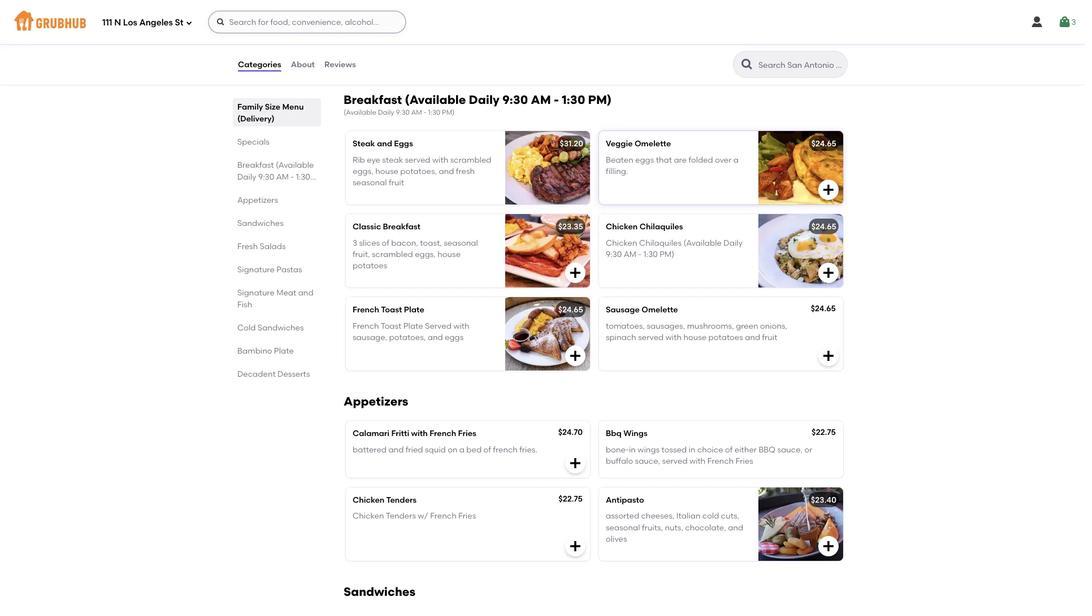 Task type: vqa. For each thing, say whether or not it's contained in the screenshot.
Johnny
no



Task type: locate. For each thing, give the bounding box(es) containing it.
appetizers up sandwiches tab
[[237, 195, 278, 205]]

house down toast,
[[438, 249, 461, 259]]

fruit down onions,
[[762, 332, 778, 342]]

toast inside french toast plate  served with sausage, potatoes, and eggs
[[381, 321, 402, 331]]

family size menu (delivery)
[[237, 102, 304, 123]]

scrambled inside the 3 slices of bacon, toast, seasonal fruit, scrambled eggs, house potatoes
[[372, 249, 413, 259]]

drizzled
[[429, 25, 458, 35]]

chilaquiles inside chicken chilaquiles  (available daily 9:30 am - 1:30 pm)
[[639, 238, 682, 248]]

green
[[736, 321, 758, 331]]

0 vertical spatial breakfast
[[344, 93, 402, 107]]

1 horizontal spatial seasonal
[[444, 238, 478, 248]]

1 vertical spatial sauce,
[[635, 456, 660, 466]]

of
[[428, 9, 436, 19], [382, 238, 389, 248], [484, 445, 491, 454], [725, 445, 733, 454]]

proceed to checkout button
[[648, 362, 799, 383]]

bbq
[[606, 429, 622, 438]]

0 horizontal spatial seasonal
[[353, 178, 387, 187]]

chicken for chicken chilaquiles
[[606, 222, 638, 232]]

am inside breakfast (available daily 9:30 am - 1:30 pm) appetizers
[[276, 172, 289, 181]]

1 horizontal spatial a
[[734, 155, 739, 164]]

cold
[[237, 323, 256, 332]]

house inside the 3 slices of bacon, toast, seasonal fruit, scrambled eggs, house potatoes
[[438, 249, 461, 259]]

potatoes inside the 3 slices of bacon, toast, seasonal fruit, scrambled eggs, house potatoes
[[353, 261, 387, 270]]

3 for 3
[[1072, 17, 1076, 27]]

fruit
[[389, 178, 404, 187], [762, 332, 778, 342]]

in left wings
[[629, 445, 636, 454]]

daily inside chicken chilaquiles  (available daily 9:30 am - 1:30 pm)
[[724, 238, 743, 248]]

1 horizontal spatial potatoes
[[709, 332, 743, 342]]

1 horizontal spatial house
[[438, 249, 461, 259]]

0 vertical spatial eggs,
[[353, 166, 374, 176]]

0 vertical spatial sauce,
[[778, 445, 803, 454]]

0 vertical spatial fruit
[[389, 178, 404, 187]]

1 horizontal spatial eggs,
[[415, 249, 436, 259]]

main navigation navigation
[[0, 0, 1085, 44]]

0 vertical spatial 3
[[1072, 17, 1076, 27]]

with up asparagus,
[[460, 25, 476, 35]]

potatoes down fruit,
[[353, 261, 387, 270]]

served up carrots,
[[516, 25, 541, 35]]

sauce, left 'or'
[[778, 445, 803, 454]]

wings
[[638, 445, 660, 454]]

mint
[[449, 48, 466, 58]]

1 vertical spatial sandwiches
[[258, 323, 304, 332]]

a right over
[[734, 155, 739, 164]]

am
[[531, 93, 551, 107], [411, 108, 422, 117], [276, 172, 289, 181], [624, 249, 636, 259]]

2 horizontal spatial house
[[684, 332, 707, 342]]

assorted
[[606, 511, 639, 521]]

plate left the served at left bottom
[[403, 321, 423, 331]]

mash
[[371, 37, 392, 46]]

potatoes, down the steak
[[400, 166, 437, 176]]

chilaquiles up chicken chilaquiles  (available daily 9:30 am - 1:30 pm)
[[640, 222, 683, 232]]

choice
[[697, 445, 723, 454]]

$22.75 up 'or'
[[812, 428, 836, 437]]

about
[[291, 60, 315, 69]]

1 horizontal spatial appetizers
[[344, 395, 408, 409]]

house down the steak
[[375, 166, 398, 176]]

1 vertical spatial fries
[[736, 456, 753, 466]]

0 horizontal spatial in
[[629, 445, 636, 454]]

potatoes, down chops
[[394, 37, 431, 46]]

svg image
[[1030, 15, 1044, 29], [1058, 15, 1072, 29], [216, 18, 225, 27], [569, 47, 582, 61], [569, 266, 582, 280], [822, 266, 835, 280], [822, 349, 835, 363], [822, 540, 835, 553]]

scrambled up fresh
[[450, 155, 492, 164]]

fries right w/ on the left
[[458, 511, 476, 521]]

0 vertical spatial omelette
[[635, 139, 671, 148]]

bambino plate tab
[[237, 345, 317, 357]]

$22.75 for chicken tenders w/ french fries
[[559, 494, 583, 504]]

breakfast down specials
[[237, 160, 274, 170]]

0 horizontal spatial fruit
[[389, 178, 404, 187]]

served
[[516, 25, 541, 35], [405, 155, 431, 164], [638, 332, 664, 342], [662, 456, 688, 466]]

onions,
[[760, 321, 788, 331]]

0 vertical spatial a
[[734, 155, 739, 164]]

$22.75 left antipasto
[[559, 494, 583, 504]]

chicken inside chicken chilaquiles  (available daily 9:30 am - 1:30 pm)
[[606, 238, 637, 248]]

toast for french toast plate
[[381, 305, 402, 315]]

2 vertical spatial potatoes,
[[389, 332, 426, 342]]

fried
[[406, 445, 423, 454]]

served inside bone-in wings tossed in choice of either bbq sauce, or buffalo sauce, served with french fries
[[662, 456, 688, 466]]

fries for calamari fritti with french fries
[[458, 429, 477, 438]]

breakfast
[[344, 93, 402, 107], [237, 160, 274, 170], [383, 222, 421, 232]]

1 horizontal spatial sauce,
[[778, 445, 803, 454]]

chilaquiles for chicken chilaquiles  (available daily 9:30 am - 1:30 pm)
[[639, 238, 682, 248]]

and inside rib eye steak served with scrambled eggs, house potatoes, and fresh seasonal fruit
[[439, 166, 454, 176]]

2 vertical spatial sandwiches
[[344, 585, 416, 599]]

0 horizontal spatial scrambled
[[372, 249, 413, 259]]

eggs inside french toast plate  served with sausage, potatoes, and eggs
[[445, 332, 464, 342]]

and up the steak
[[377, 139, 392, 148]]

fruit down the steak
[[389, 178, 404, 187]]

potatoes, down the served at left bottom
[[389, 332, 426, 342]]

1 vertical spatial seasonal
[[444, 238, 478, 248]]

seasonal inside rib eye steak served with scrambled eggs, house potatoes, and fresh seasonal fruit
[[353, 178, 387, 187]]

eggs down the served at left bottom
[[445, 332, 464, 342]]

breakfast (available daily 9:30 am - 1:30 pm) appetizers
[[237, 160, 314, 205]]

eggs,
[[353, 166, 374, 176], [415, 249, 436, 259]]

with down choice
[[690, 456, 706, 466]]

seasonal
[[353, 178, 387, 187], [444, 238, 478, 248], [606, 523, 640, 533]]

with right the served at left bottom
[[453, 321, 470, 331]]

0 vertical spatial $22.75
[[812, 428, 836, 437]]

in right tossed on the right
[[689, 445, 696, 454]]

0 vertical spatial potatoes
[[353, 261, 387, 270]]

fries down the either
[[736, 456, 753, 466]]

toast up french toast plate  served with sausage, potatoes, and eggs
[[381, 305, 402, 315]]

9:30 inside breakfast (available daily 9:30 am - 1:30 pm) appetizers
[[258, 172, 274, 181]]

fresh salads tab
[[237, 240, 317, 252]]

1 vertical spatial omelette
[[642, 305, 678, 315]]

appetizers up calamari
[[344, 395, 408, 409]]

and right meat
[[298, 288, 314, 297]]

calamari
[[353, 429, 390, 438]]

111 n los angeles st
[[102, 18, 183, 28]]

asparagus,
[[466, 37, 509, 46]]

and left fresh
[[439, 166, 454, 176]]

2 signature from the top
[[237, 288, 275, 297]]

with right the steak
[[432, 155, 448, 164]]

0 vertical spatial plate
[[404, 305, 424, 315]]

signature inside "signature meat and fish"
[[237, 288, 275, 297]]

plate inside french toast plate  served with sausage, potatoes, and eggs
[[403, 321, 423, 331]]

1 horizontal spatial $22.75
[[812, 428, 836, 437]]

fruit inside tomatoes, sausages, mushrooms, green onions, spinach served with house potatoes and fruit
[[762, 332, 778, 342]]

battered
[[353, 445, 387, 454]]

w/
[[418, 511, 428, 521]]

and down the served at left bottom
[[428, 332, 443, 342]]

0 vertical spatial potatoes,
[[394, 37, 431, 46]]

n
[[114, 18, 121, 28]]

chicken down chicken tenders
[[353, 511, 384, 521]]

omelette up that
[[635, 139, 671, 148]]

svg image for battered and fried squid on a bed of french fries.
[[569, 457, 582, 470]]

antipasto
[[606, 495, 644, 505]]

0 vertical spatial signature
[[237, 265, 275, 274]]

2 horizontal spatial seasonal
[[606, 523, 640, 533]]

and down green
[[745, 332, 760, 342]]

1 vertical spatial tenders
[[386, 511, 416, 521]]

svg image for beaten eggs that are folded over a filling.
[[822, 183, 835, 197]]

potatoes down mushrooms,
[[709, 332, 743, 342]]

appetizers
[[237, 195, 278, 205], [344, 395, 408, 409]]

am inside chicken chilaquiles  (available daily 9:30 am - 1:30 pm)
[[624, 249, 636, 259]]

steak and eggs image
[[505, 131, 590, 205]]

1 vertical spatial breakfast
[[237, 160, 274, 170]]

1 horizontal spatial 3
[[1072, 17, 1076, 27]]

0 vertical spatial chilaquiles
[[640, 222, 683, 232]]

0 vertical spatial fries
[[458, 429, 477, 438]]

0 vertical spatial toast
[[381, 305, 402, 315]]

seasonal down eye on the top
[[353, 178, 387, 187]]

rack
[[406, 9, 426, 19]]

steak and eggs
[[353, 139, 413, 148]]

3 inside the 3 slices of bacon, toast, seasonal fruit, scrambled eggs, house potatoes
[[353, 238, 357, 248]]

plate inside tab
[[274, 346, 294, 356]]

1 vertical spatial chilaquiles
[[639, 238, 682, 248]]

0 horizontal spatial a
[[459, 445, 465, 454]]

fries inside bone-in wings tossed in choice of either bbq sauce, or buffalo sauce, served with french fries
[[736, 456, 753, 466]]

chops
[[404, 25, 427, 35]]

1 vertical spatial toast
[[381, 321, 402, 331]]

eggs, inside the 3 slices of bacon, toast, seasonal fruit, scrambled eggs, house potatoes
[[415, 249, 436, 259]]

1 horizontal spatial in
[[689, 445, 696, 454]]

0 horizontal spatial $22.75
[[559, 494, 583, 504]]

0 horizontal spatial appetizers
[[237, 195, 278, 205]]

lamb
[[382, 25, 402, 35]]

0 vertical spatial scrambled
[[450, 155, 492, 164]]

seasonal for antipasto
[[606, 523, 640, 533]]

1 vertical spatial potatoes,
[[400, 166, 437, 176]]

chilaquiles down chicken chilaquiles
[[639, 238, 682, 248]]

with inside bone-in wings tossed in choice of either bbq sauce, or buffalo sauce, served with french fries
[[690, 456, 706, 466]]

0 horizontal spatial eggs
[[445, 332, 464, 342]]

bbq
[[759, 445, 776, 454]]

eggs, down toast,
[[415, 249, 436, 259]]

appetizers inside breakfast (available daily 9:30 am - 1:30 pm) appetizers
[[237, 195, 278, 205]]

over
[[715, 155, 732, 164]]

1:30 inside breakfast (available daily 9:30 am - 1:30 pm) appetizers
[[296, 172, 310, 181]]

svg image inside 3 button
[[1058, 15, 1072, 29]]

classic breakfast image
[[505, 214, 590, 288]]

plate
[[404, 305, 424, 315], [403, 321, 423, 331], [274, 346, 294, 356]]

$24.65 for beaten eggs that are folded over a filling.
[[812, 139, 837, 148]]

0 horizontal spatial house
[[375, 166, 398, 176]]

signature down fresh salads
[[237, 265, 275, 274]]

chicken down chicken chilaquiles
[[606, 238, 637, 248]]

fruit inside rib eye steak served with scrambled eggs, house potatoes, and fresh seasonal fruit
[[389, 178, 404, 187]]

scrambled
[[450, 155, 492, 164], [372, 249, 413, 259]]

1 vertical spatial scrambled
[[372, 249, 413, 259]]

sausage omelette
[[606, 305, 678, 315]]

and down 'cuts,'
[[728, 523, 743, 533]]

reviews
[[325, 60, 356, 69]]

1 horizontal spatial scrambled
[[450, 155, 492, 164]]

seasonal right toast,
[[444, 238, 478, 248]]

1 horizontal spatial fruit
[[762, 332, 778, 342]]

french
[[493, 445, 518, 454]]

a
[[734, 155, 739, 164], [459, 445, 465, 454]]

2 vertical spatial plate
[[274, 346, 294, 356]]

decadent desserts tab
[[237, 368, 317, 380]]

omelette
[[635, 139, 671, 148], [642, 305, 678, 315]]

2 vertical spatial seasonal
[[606, 523, 640, 533]]

plate for french toast plate
[[404, 305, 424, 315]]

signature inside 'tab'
[[237, 265, 275, 274]]

chicken right $23.35
[[606, 222, 638, 232]]

beaten eggs that are folded over a filling.
[[606, 155, 739, 176]]

of left the either
[[725, 445, 733, 454]]

with
[[460, 25, 476, 35], [353, 37, 369, 46], [432, 155, 448, 164], [453, 321, 470, 331], [666, 332, 682, 342], [411, 429, 428, 438], [690, 456, 706, 466]]

(delivery)
[[237, 114, 275, 123]]

and up reviews
[[353, 48, 368, 58]]

fries
[[458, 429, 477, 438], [736, 456, 753, 466], [458, 511, 476, 521]]

sauce, down wings
[[635, 456, 660, 466]]

sandwiches
[[237, 218, 284, 228], [258, 323, 304, 332], [344, 585, 416, 599]]

0 vertical spatial appetizers
[[237, 195, 278, 205]]

angeles
[[139, 18, 173, 28]]

scrambled down bacon,
[[372, 249, 413, 259]]

spinach
[[606, 332, 636, 342]]

fries up bed at bottom left
[[458, 429, 477, 438]]

tenders up chicken tenders w/ french fries
[[386, 495, 417, 505]]

svg image
[[186, 20, 192, 26], [822, 183, 835, 197], [569, 349, 582, 363], [569, 457, 582, 470], [569, 540, 582, 553]]

1 horizontal spatial eggs
[[635, 155, 654, 164]]

daily
[[469, 93, 500, 107], [378, 108, 394, 117], [237, 172, 256, 181], [724, 238, 743, 248]]

and
[[353, 48, 368, 58], [432, 48, 447, 58], [377, 139, 392, 148], [439, 166, 454, 176], [298, 288, 314, 297], [428, 332, 443, 342], [745, 332, 760, 342], [389, 445, 404, 454], [728, 523, 743, 533]]

tenders left w/ on the left
[[386, 511, 416, 521]]

fish
[[237, 300, 252, 309]]

0 vertical spatial house
[[375, 166, 398, 176]]

plate down cold sandwiches tab
[[274, 346, 294, 356]]

folded
[[689, 155, 713, 164]]

chicken up chicken tenders w/ french fries
[[353, 495, 385, 505]]

and inside "signature meat and fish"
[[298, 288, 314, 297]]

1 vertical spatial signature
[[237, 288, 275, 297]]

1 signature from the top
[[237, 265, 275, 274]]

1 vertical spatial $22.75
[[559, 494, 583, 504]]

0 vertical spatial eggs
[[635, 155, 654, 164]]

seasonal inside assorted cheeses, italian cold cuts, seasonal fruits, nuts, chocolate, and olives
[[606, 523, 640, 533]]

antipasto image
[[759, 488, 843, 561]]

$24.65
[[812, 139, 837, 148], [812, 222, 837, 232], [811, 304, 836, 313], [558, 305, 583, 315]]

0 horizontal spatial sauce,
[[635, 456, 660, 466]]

breakfast up bacon,
[[383, 222, 421, 232]]

of down classic breakfast
[[382, 238, 389, 248]]

1 vertical spatial plate
[[403, 321, 423, 331]]

toast
[[381, 305, 402, 315], [381, 321, 402, 331]]

served down eggs
[[405, 155, 431, 164]]

decadent
[[237, 369, 276, 379]]

with down sausages,
[[666, 332, 682, 342]]

0 horizontal spatial 3
[[353, 238, 357, 248]]

served down sausages,
[[638, 332, 664, 342]]

omelette for eggs
[[635, 139, 671, 148]]

seasonal inside the 3 slices of bacon, toast, seasonal fruit, scrambled eggs, house potatoes
[[444, 238, 478, 248]]

$22.75
[[812, 428, 836, 437], [559, 494, 583, 504]]

tenders
[[386, 495, 417, 505], [386, 511, 416, 521]]

1 vertical spatial a
[[459, 445, 465, 454]]

0 vertical spatial tenders
[[386, 495, 417, 505]]

fries.
[[520, 445, 538, 454]]

1 vertical spatial house
[[438, 249, 461, 259]]

0 vertical spatial seasonal
[[353, 178, 387, 187]]

1 vertical spatial 3
[[353, 238, 357, 248]]

and inside tomatoes, sausages, mushrooms, green onions, spinach served with house potatoes and fruit
[[745, 332, 760, 342]]

tomato
[[401, 48, 430, 58]]

2 vertical spatial fries
[[458, 511, 476, 521]]

seasonal down "assorted"
[[606, 523, 640, 533]]

potatoes,
[[394, 37, 431, 46], [400, 166, 437, 176], [389, 332, 426, 342]]

1 vertical spatial eggs
[[445, 332, 464, 342]]

Search San Antonio Winery Los Angeles search field
[[757, 59, 844, 70]]

9:30
[[502, 93, 528, 107], [396, 108, 410, 117], [258, 172, 274, 181], [606, 249, 622, 259]]

french inside bone-in wings tossed in choice of either bbq sauce, or buffalo sauce, served with french fries
[[708, 456, 734, 466]]

3
[[1072, 17, 1076, 27], [353, 238, 357, 248]]

breakfast inside breakfast (available daily 9:30 am - 1:30 pm) appetizers
[[237, 160, 274, 170]]

a right on
[[459, 445, 465, 454]]

french toast plate
[[353, 305, 424, 315]]

1 vertical spatial fruit
[[762, 332, 778, 342]]

meat
[[277, 288, 296, 297]]

1 vertical spatial eggs,
[[415, 249, 436, 259]]

potatoes, inside french toast plate  served with sausage, potatoes, and eggs
[[389, 332, 426, 342]]

house down mushrooms,
[[684, 332, 707, 342]]

plate up french toast plate  served with sausage, potatoes, and eggs
[[404, 305, 424, 315]]

1 vertical spatial potatoes
[[709, 332, 743, 342]]

with inside french toast plate  served with sausage, potatoes, and eggs
[[453, 321, 470, 331]]

bambino plate
[[237, 346, 294, 356]]

3 slices of bacon, toast, seasonal fruit, scrambled eggs, house potatoes
[[353, 238, 478, 270]]

0 horizontal spatial eggs,
[[353, 166, 374, 176]]

9:30 inside chicken chilaquiles  (available daily 9:30 am - 1:30 pm)
[[606, 249, 622, 259]]

omelette up sausages,
[[642, 305, 678, 315]]

breakfast up "steak"
[[344, 93, 402, 107]]

eggs down veggie omelette
[[635, 155, 654, 164]]

3 inside 3 button
[[1072, 17, 1076, 27]]

squid
[[425, 445, 446, 454]]

signature up the fish
[[237, 288, 275, 297]]

omelette for sausages,
[[642, 305, 678, 315]]

tomatoes, sausages, mushrooms, green onions, spinach served with house potatoes and fruit
[[606, 321, 788, 342]]

eggs, down rib
[[353, 166, 374, 176]]

0 horizontal spatial potatoes
[[353, 261, 387, 270]]

served down tossed on the right
[[662, 456, 688, 466]]

signature
[[237, 265, 275, 274], [237, 288, 275, 297]]

french toast plate image
[[505, 297, 590, 371]]

breakfast inside breakfast (available daily 9:30 am - 1:30 pm) (available daily 9:30 am - 1:30 pm)
[[344, 93, 402, 107]]

and down sauteed
[[432, 48, 447, 58]]

toast down french toast plate
[[381, 321, 402, 331]]

signature for signature meat and fish
[[237, 288, 275, 297]]

fresh
[[456, 166, 475, 176]]

2 vertical spatial house
[[684, 332, 707, 342]]

$22.75 for bone-in wings tossed in choice of either bbq sauce, or buffalo sauce, served with french fries
[[812, 428, 836, 437]]

2 vertical spatial breakfast
[[383, 222, 421, 232]]



Task type: describe. For each thing, give the bounding box(es) containing it.
signature for signature pastas
[[237, 265, 275, 274]]

chicken chilaquiles  (available daily 9:30 am - 1:30 pm)
[[606, 238, 743, 259]]

tenders for chicken tenders w/ french fries
[[386, 511, 416, 521]]

chicken for chicken tenders w/ french fries
[[353, 511, 384, 521]]

fresh salads
[[237, 241, 286, 251]]

fresh
[[237, 241, 258, 251]]

beaten
[[606, 155, 634, 164]]

olives
[[606, 534, 627, 544]]

signature meat and fish tab
[[237, 287, 317, 310]]

breakfast for breakfast (available daily 9:30 am - 1:30 pm) (available daily 9:30 am - 1:30 pm)
[[344, 93, 402, 107]]

fritti
[[391, 429, 409, 438]]

1 in from the left
[[629, 445, 636, 454]]

pm) inside chicken chilaquiles  (available daily 9:30 am - 1:30 pm)
[[660, 249, 675, 259]]

toast for french toast plate  served with sausage, potatoes, and eggs
[[381, 321, 402, 331]]

eggs inside beaten eggs that are folded over a filling.
[[635, 155, 654, 164]]

italian
[[677, 511, 701, 521]]

veggie omelette image
[[759, 131, 843, 205]]

cold sandwiches
[[237, 323, 304, 332]]

tomatoes,
[[606, 321, 645, 331]]

signature pastas tab
[[237, 263, 317, 275]]

potatoes inside tomatoes, sausages, mushrooms, green onions, spinach served with house potatoes and fruit
[[709, 332, 743, 342]]

new zealand rack of lamb
[[353, 9, 460, 19]]

chicken for chicken chilaquiles  (available daily 9:30 am - 1:30 pm)
[[606, 238, 637, 248]]

fries for chicken tenders w/ french fries
[[458, 511, 476, 521]]

appetizers tab
[[237, 194, 317, 206]]

cheeses,
[[641, 511, 675, 521]]

and down fritti
[[389, 445, 404, 454]]

slices
[[359, 238, 380, 248]]

potatoes, inside "seared lamb chops drizzled with balsamic served with mash potatoes, sauteed asparagus, carrots, and roasted tomato and mint jelly"
[[394, 37, 431, 46]]

carrots,
[[511, 37, 540, 46]]

classic breakfast
[[353, 222, 421, 232]]

proceed to checkout
[[683, 368, 765, 377]]

categories button
[[237, 44, 282, 85]]

seared lamb chops drizzled with balsamic served with mash potatoes, sauteed asparagus, carrots, and roasted tomato and mint jelly
[[353, 25, 541, 58]]

rib
[[353, 155, 365, 164]]

mushrooms,
[[687, 321, 734, 331]]

chicken tenders w/ french fries
[[353, 511, 476, 521]]

steak
[[353, 139, 375, 148]]

st
[[175, 18, 183, 28]]

bone-in wings tossed in choice of either bbq sauce, or buffalo sauce, served with french fries
[[606, 445, 813, 466]]

2 in from the left
[[689, 445, 696, 454]]

sausage
[[606, 305, 640, 315]]

(available inside breakfast (available daily 9:30 am - 1:30 pm) appetizers
[[276, 160, 314, 170]]

Search for food, convenience, alcohol... search field
[[208, 11, 406, 33]]

with down seared
[[353, 37, 369, 46]]

breakfast (available daily 9:30 am - 1:30 pm) (available daily 9:30 am - 1:30 pm)
[[344, 93, 612, 117]]

or
[[805, 445, 813, 454]]

specials tab
[[237, 136, 317, 148]]

served
[[425, 321, 452, 331]]

categories
[[238, 60, 281, 69]]

3 for 3 slices of bacon, toast, seasonal fruit, scrambled eggs, house potatoes
[[353, 238, 357, 248]]

$24.70
[[558, 428, 583, 437]]

menu
[[282, 102, 304, 111]]

- inside chicken chilaquiles  (available daily 9:30 am - 1:30 pm)
[[638, 249, 642, 259]]

fruit,
[[353, 249, 370, 259]]

on
[[448, 445, 458, 454]]

111
[[102, 18, 112, 28]]

cold
[[703, 511, 719, 521]]

cold sandwiches tab
[[237, 322, 317, 334]]

breakfast for breakfast (available daily 9:30 am - 1:30 pm) appetizers
[[237, 160, 274, 170]]

decadent desserts
[[237, 369, 310, 379]]

nuts,
[[665, 523, 683, 533]]

scrambled inside rib eye steak served with scrambled eggs, house potatoes, and fresh seasonal fruit
[[450, 155, 492, 164]]

los
[[123, 18, 137, 28]]

bed
[[467, 445, 482, 454]]

french toast plate  served with sausage, potatoes, and eggs
[[353, 321, 470, 342]]

size
[[265, 102, 281, 111]]

1 vertical spatial appetizers
[[344, 395, 408, 409]]

proceed
[[683, 368, 715, 377]]

a inside beaten eggs that are folded over a filling.
[[734, 155, 739, 164]]

to
[[717, 368, 725, 377]]

either
[[735, 445, 757, 454]]

sauteed
[[433, 37, 464, 46]]

3 button
[[1058, 12, 1076, 32]]

served inside rib eye steak served with scrambled eggs, house potatoes, and fresh seasonal fruit
[[405, 155, 431, 164]]

with inside tomatoes, sausages, mushrooms, green onions, spinach served with house potatoes and fruit
[[666, 332, 682, 342]]

that
[[656, 155, 672, 164]]

salads
[[260, 241, 286, 251]]

chicken tenders
[[353, 495, 417, 505]]

specials
[[237, 137, 270, 146]]

svg image inside "main navigation" navigation
[[186, 20, 192, 26]]

0 vertical spatial sandwiches
[[237, 218, 284, 228]]

bone-
[[606, 445, 629, 454]]

house inside tomatoes, sausages, mushrooms, green onions, spinach served with house potatoes and fruit
[[684, 332, 707, 342]]

daily inside breakfast (available daily 9:30 am - 1:30 pm) appetizers
[[237, 172, 256, 181]]

classic
[[353, 222, 381, 232]]

fruits,
[[642, 523, 663, 533]]

balsamic
[[478, 25, 514, 35]]

svg image for french toast plate  served with sausage, potatoes, and eggs
[[569, 349, 582, 363]]

lamb
[[438, 9, 460, 19]]

tenders for chicken tenders
[[386, 495, 417, 505]]

steak
[[382, 155, 403, 164]]

reviews button
[[324, 44, 357, 85]]

of inside bone-in wings tossed in choice of either bbq sauce, or buffalo sauce, served with french fries
[[725, 445, 733, 454]]

zealand
[[372, 9, 404, 19]]

served inside tomatoes, sausages, mushrooms, green onions, spinach served with house potatoes and fruit
[[638, 332, 664, 342]]

$23.40
[[811, 495, 837, 505]]

eggs, inside rib eye steak served with scrambled eggs, house potatoes, and fresh seasonal fruit
[[353, 166, 374, 176]]

pm) inside breakfast (available daily 9:30 am - 1:30 pm) appetizers
[[237, 184, 252, 193]]

- inside breakfast (available daily 9:30 am - 1:30 pm) appetizers
[[291, 172, 294, 181]]

toast,
[[420, 238, 442, 248]]

$31.20
[[560, 139, 583, 148]]

plate for french toast plate  served with sausage, potatoes, and eggs
[[403, 321, 423, 331]]

chicken chilaquiles image
[[759, 214, 843, 288]]

with inside rib eye steak served with scrambled eggs, house potatoes, and fresh seasonal fruit
[[432, 155, 448, 164]]

sandwiches tab
[[237, 217, 317, 229]]

roasted
[[370, 48, 399, 58]]

calamari fritti with french fries
[[353, 429, 477, 438]]

wings
[[624, 429, 648, 438]]

search icon image
[[741, 58, 754, 71]]

chilaquiles for chicken chilaquiles
[[640, 222, 683, 232]]

of right 'rack'
[[428, 9, 436, 19]]

breakfast (available daily 9:30 am - 1:30 pm) tab
[[237, 159, 317, 193]]

with up fried on the left
[[411, 429, 428, 438]]

seasonal for classic breakfast
[[444, 238, 478, 248]]

served inside "seared lamb chops drizzled with balsamic served with mash potatoes, sauteed asparagus, carrots, and roasted tomato and mint jelly"
[[516, 25, 541, 35]]

svg image for chicken tenders w/ french fries
[[569, 540, 582, 553]]

1:30 inside chicken chilaquiles  (available daily 9:30 am - 1:30 pm)
[[644, 249, 658, 259]]

$24.65 for french toast plate  served with sausage, potatoes, and eggs
[[558, 305, 583, 315]]

eggs
[[394, 139, 413, 148]]

house inside rib eye steak served with scrambled eggs, house potatoes, and fresh seasonal fruit
[[375, 166, 398, 176]]

$24.65 for chicken chilaquiles  (available daily 9:30 am - 1:30 pm)
[[812, 222, 837, 232]]

sausage,
[[353, 332, 387, 342]]

potatoes, inside rib eye steak served with scrambled eggs, house potatoes, and fresh seasonal fruit
[[400, 166, 437, 176]]

and inside assorted cheeses, italian cold cuts, seasonal fruits, nuts, chocolate, and olives
[[728, 523, 743, 533]]

french inside french toast plate  served with sausage, potatoes, and eggs
[[353, 321, 379, 331]]

of right bed at bottom left
[[484, 445, 491, 454]]

and inside french toast plate  served with sausage, potatoes, and eggs
[[428, 332, 443, 342]]

bbq wings
[[606, 429, 648, 438]]

are
[[674, 155, 687, 164]]

buffalo
[[606, 456, 633, 466]]

(available inside chicken chilaquiles  (available daily 9:30 am - 1:30 pm)
[[684, 238, 722, 248]]

family size menu (delivery) tab
[[237, 101, 317, 124]]

signature meat and fish
[[237, 288, 314, 309]]

tossed
[[662, 445, 687, 454]]

of inside the 3 slices of bacon, toast, seasonal fruit, scrambled eggs, house potatoes
[[382, 238, 389, 248]]

chicken for chicken tenders
[[353, 495, 385, 505]]

signature pastas
[[237, 265, 302, 274]]



